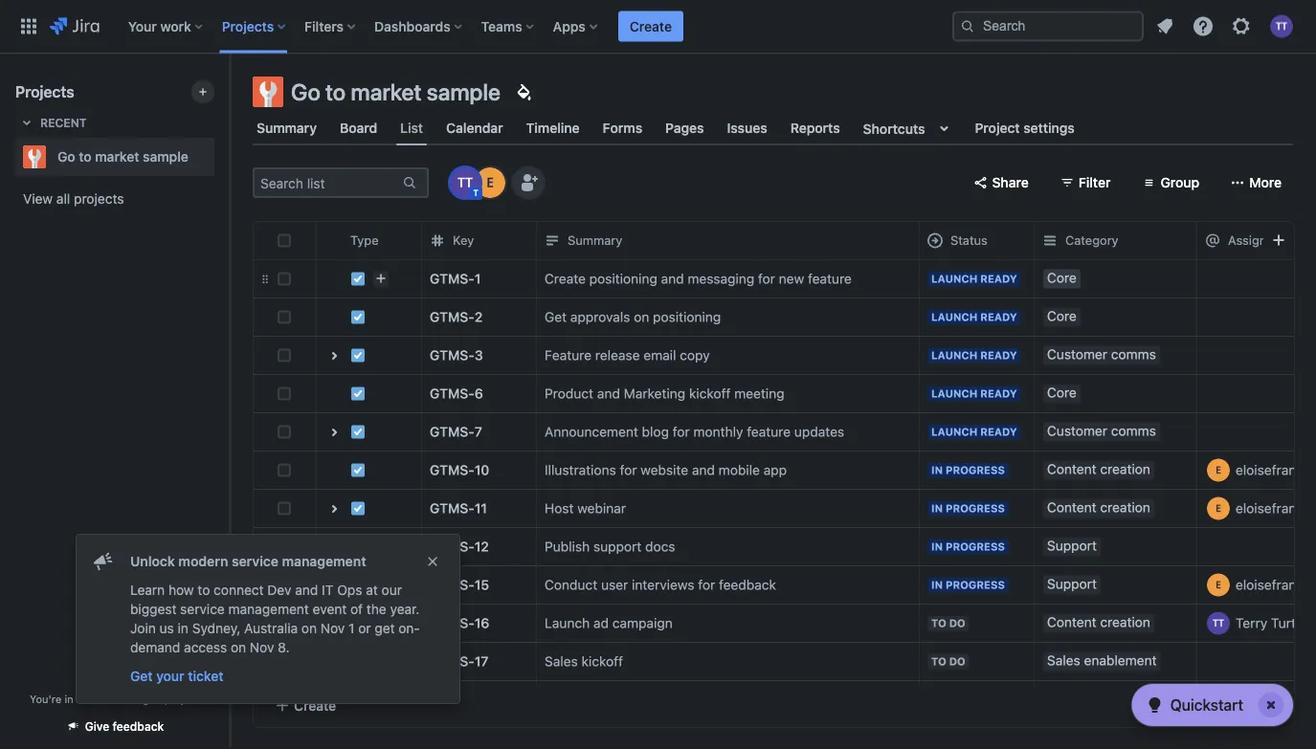 Task type: describe. For each thing, give the bounding box(es) containing it.
banner containing your work
[[0, 0, 1317, 54]]

issues link
[[724, 111, 772, 146]]

table containing core
[[254, 221, 1317, 750]]

1 horizontal spatial kickoff
[[689, 386, 731, 402]]

1 vertical spatial nov
[[250, 640, 274, 656]]

sales for sales enablement
[[1048, 653, 1081, 669]]

status
[[951, 233, 988, 248]]

16
[[475, 616, 490, 632]]

2 horizontal spatial on
[[634, 309, 650, 325]]

work
[[160, 18, 191, 34]]

ready for feature
[[981, 426, 1018, 439]]

user
[[601, 577, 628, 593]]

10
[[475, 463, 490, 478]]

17
[[475, 654, 489, 670]]

host
[[545, 501, 574, 517]]

6 row from the top
[[254, 413, 1317, 452]]

service inside learn how to connect dev and it ops at our biggest service management event of the year. join us in sydney, australia on nov 1 or get on- demand access on nov 8.
[[180, 602, 225, 618]]

0 horizontal spatial create
[[294, 698, 336, 714]]

get
[[375, 621, 395, 637]]

task image for gtms-6
[[350, 386, 366, 402]]

the
[[367, 602, 387, 618]]

0 vertical spatial management
[[282, 554, 366, 570]]

publish
[[545, 539, 590, 555]]

go to market sample link
[[15, 138, 207, 176]]

0 horizontal spatial in
[[65, 693, 73, 706]]

forms
[[603, 120, 643, 136]]

sales kickoff
[[545, 654, 623, 670]]

0 horizontal spatial summary
[[257, 120, 317, 136]]

gtms- for 12
[[430, 539, 475, 555]]

row containing sales enablement
[[254, 643, 1317, 682]]

gtms-6 link
[[430, 384, 483, 404]]

board
[[340, 120, 377, 136]]

ready for meeting
[[981, 388, 1018, 400]]

illustrations
[[545, 463, 616, 478]]

comment image
[[92, 551, 115, 574]]

tab list containing list
[[241, 111, 1305, 146]]

gtms- for 7
[[430, 424, 475, 440]]

gtms-6
[[430, 386, 483, 402]]

demand
[[130, 640, 180, 656]]

in progress for website
[[932, 464, 1005, 477]]

launch for product and marketing kickoff meeting
[[932, 388, 978, 400]]

board link
[[336, 111, 381, 146]]

0 vertical spatial to
[[326, 79, 346, 105]]

to do for content creation
[[932, 618, 966, 630]]

gtms- for 2
[[430, 309, 475, 325]]

sidebar navigation image
[[209, 77, 251, 115]]

create inside primary element
[[630, 18, 672, 34]]

to for sales
[[932, 656, 947, 668]]

and down the release at the top left
[[597, 386, 620, 402]]

notifications image
[[1154, 15, 1177, 38]]

give
[[85, 721, 109, 734]]

task image for gtms-16
[[350, 616, 366, 632]]

1 horizontal spatial service
[[232, 554, 279, 570]]

australia
[[244, 621, 298, 637]]

do for content
[[950, 618, 966, 630]]

gtms-17
[[430, 654, 489, 670]]

0 vertical spatial positioning
[[590, 271, 658, 287]]

category
[[1066, 233, 1119, 248]]

email
[[644, 348, 677, 363]]

management inside learn how to connect dev and it ops at our biggest service management event of the year. join us in sydney, australia on nov 1 or get on- demand access on nov 8.
[[228, 602, 309, 618]]

0 horizontal spatial sample
[[143, 149, 189, 165]]

2 in progress from the top
[[932, 503, 1005, 515]]

1 inside gtms-1 link
[[475, 271, 481, 287]]

in for docs
[[932, 541, 943, 553]]

view
[[23, 191, 53, 207]]

eloisefrancis2 for feedback
[[1236, 577, 1317, 593]]

gtms- for 6
[[430, 386, 475, 402]]

7 row from the top
[[254, 451, 1317, 490]]

launch ad campaign
[[545, 616, 673, 632]]

0 vertical spatial nov
[[321, 621, 345, 637]]

get approvals on positioning
[[545, 309, 721, 325]]

issues
[[727, 120, 768, 136]]

type
[[350, 233, 379, 248]]

2 in from the top
[[932, 503, 943, 515]]

view all projects
[[23, 191, 124, 207]]

our
[[382, 583, 402, 599]]

1 horizontal spatial sample
[[427, 79, 501, 105]]

or
[[358, 621, 371, 637]]

quickstart button
[[1133, 685, 1294, 727]]

2 content creation from the top
[[1048, 500, 1151, 516]]

7
[[475, 424, 482, 440]]

2 eloisefrancis2 from the top
[[1236, 501, 1317, 517]]

host webinar
[[545, 501, 626, 517]]

shortcuts button
[[860, 111, 960, 146]]

ticket
[[188, 669, 224, 685]]

15
[[475, 577, 489, 593]]

gtms-16
[[430, 616, 490, 632]]

task image for gtms-15
[[350, 578, 366, 593]]

Search list text field
[[255, 169, 400, 196]]

group button
[[1130, 168, 1212, 198]]

0 vertical spatial go
[[291, 79, 321, 105]]

list
[[400, 120, 423, 136]]

summary link
[[253, 111, 321, 146]]

copy
[[680, 348, 710, 363]]

eloisefrancis2 for mobile
[[1236, 463, 1317, 478]]

collapse recent projects image
[[15, 111, 38, 134]]

reports link
[[787, 111, 844, 146]]

publish support docs
[[545, 539, 676, 555]]

settings image
[[1231, 15, 1254, 38]]

11
[[475, 501, 487, 517]]

timeline link
[[523, 111, 584, 146]]

2 content from the top
[[1048, 500, 1097, 516]]

gtms-1 link
[[430, 270, 481, 289]]

support
[[594, 539, 642, 555]]

progress for interviews
[[946, 579, 1005, 592]]

ready for for
[[981, 273, 1018, 285]]

row containing type
[[254, 221, 1317, 260]]

add people image
[[517, 171, 540, 194]]

enablement
[[1085, 653, 1157, 669]]

launch for get approvals on positioning
[[932, 311, 978, 324]]

filters button
[[299, 11, 363, 42]]

to for content
[[932, 618, 947, 630]]

projects inside projects dropdown button
[[222, 18, 274, 34]]

get your ticket
[[130, 669, 224, 685]]

1 vertical spatial create button
[[254, 685, 1295, 728]]

terry turtle
[[1236, 616, 1307, 632]]

gtms-7 link
[[430, 423, 482, 442]]

gtms- for 1
[[430, 271, 475, 287]]

open image for gtms-3
[[323, 345, 346, 368]]

blog
[[642, 424, 669, 440]]

task image for gtms-10
[[350, 463, 366, 478]]

projects
[[74, 191, 124, 207]]

eloisefrancis23 image
[[475, 168, 506, 198]]

product
[[545, 386, 594, 402]]

launch ready for for
[[932, 273, 1018, 285]]

in for interviews
[[932, 579, 943, 592]]

launch for announcement blog for monthly feature updates
[[932, 426, 978, 439]]

1 vertical spatial market
[[95, 149, 139, 165]]

unlock modern service management
[[130, 554, 366, 570]]

quickstart
[[1171, 697, 1244, 715]]

of
[[351, 602, 363, 618]]

alert containing unlock modern service management
[[77, 535, 460, 704]]

team-
[[85, 693, 115, 706]]

on-
[[399, 621, 420, 637]]

give feedback button
[[54, 712, 176, 743]]

mobile
[[719, 463, 760, 478]]

5 row from the top
[[254, 374, 1317, 414]]

gtms- for 16
[[430, 616, 475, 632]]

modern
[[178, 554, 228, 570]]

3 launch ready from the top
[[932, 350, 1018, 362]]

12
[[475, 539, 489, 555]]

you're
[[30, 693, 62, 706]]

apps button
[[547, 11, 605, 42]]

gtms-11
[[430, 501, 487, 517]]

gtms-17 link
[[430, 653, 489, 672]]

creation for website
[[1101, 462, 1151, 477]]

support for conduct user interviews for feedback
[[1048, 576, 1097, 592]]

filter
[[1079, 175, 1111, 191]]

in progress for docs
[[932, 541, 1005, 553]]

us
[[160, 621, 174, 637]]

0 horizontal spatial on
[[231, 640, 246, 656]]

customer for announcement blog for monthly feature updates
[[1048, 423, 1108, 439]]

to do for sales enablement
[[932, 656, 966, 668]]

primary element
[[11, 0, 953, 53]]

0 horizontal spatial go
[[57, 149, 75, 165]]

10 row from the top
[[254, 566, 1317, 605]]

1 vertical spatial on
[[302, 621, 317, 637]]

your work
[[128, 18, 191, 34]]

meeting
[[735, 386, 785, 402]]

Search field
[[953, 11, 1144, 42]]

9 row from the top
[[254, 528, 1317, 567]]

at
[[366, 583, 378, 599]]

help image
[[1192, 15, 1215, 38]]

appswitcher icon image
[[17, 15, 40, 38]]

your work button
[[122, 11, 210, 42]]

1 horizontal spatial feature
[[808, 271, 852, 287]]

0 vertical spatial go to market sample
[[291, 79, 501, 105]]

in for website
[[932, 464, 943, 477]]



Task type: locate. For each thing, give the bounding box(es) containing it.
view all projects link
[[15, 182, 215, 216]]

2 task image from the top
[[350, 386, 366, 402]]

0 horizontal spatial service
[[180, 602, 225, 618]]

gtms-16 link
[[430, 614, 490, 633]]

4 task image from the top
[[350, 501, 366, 517]]

2 to do from the top
[[932, 656, 966, 668]]

progress for website
[[946, 464, 1005, 477]]

turtle
[[1272, 616, 1307, 632]]

1 in progress from the top
[[932, 464, 1005, 477]]

0 vertical spatial eloisefrancis2
[[1236, 463, 1317, 478]]

1 progress from the top
[[946, 464, 1005, 477]]

1 horizontal spatial go to market sample
[[291, 79, 501, 105]]

0 vertical spatial feedback
[[719, 577, 777, 593]]

4 row from the top
[[254, 336, 1317, 375]]

1 to from the top
[[932, 618, 947, 630]]

nov down event
[[321, 621, 345, 637]]

1 vertical spatial go to market sample
[[57, 149, 189, 165]]

gtms-11 link
[[430, 499, 487, 519]]

6 gtms- from the top
[[430, 463, 475, 478]]

progress for docs
[[946, 541, 1005, 553]]

1 row from the top
[[254, 221, 1317, 260]]

management up it
[[282, 554, 366, 570]]

do
[[950, 618, 966, 630], [950, 656, 966, 668]]

market up the view all projects link
[[95, 149, 139, 165]]

gtms-15
[[430, 577, 489, 593]]

0 vertical spatial service
[[232, 554, 279, 570]]

and inside learn how to connect dev and it ops at our biggest service management event of the year. join us in sydney, australia on nov 1 or get on- demand access on nov 8.
[[295, 583, 318, 599]]

creation for campaign
[[1101, 615, 1151, 631]]

announcement
[[545, 424, 639, 440]]

more
[[1250, 175, 1282, 191]]

table
[[254, 221, 1317, 750]]

10 gtms- from the top
[[430, 616, 475, 632]]

tab list
[[241, 111, 1305, 146]]

2 vertical spatial creation
[[1101, 615, 1151, 631]]

service up the sydney,
[[180, 602, 225, 618]]

create down australia
[[294, 698, 336, 714]]

2 vertical spatial create
[[294, 698, 336, 714]]

3 content from the top
[[1048, 615, 1097, 631]]

1 vertical spatial create
[[545, 271, 586, 287]]

feedback down managed
[[113, 721, 164, 734]]

event
[[313, 602, 347, 618]]

2 open image from the top
[[323, 498, 346, 521]]

positioning up get approvals on positioning on the top of the page
[[590, 271, 658, 287]]

0 horizontal spatial sales
[[545, 654, 578, 670]]

3 ready from the top
[[981, 350, 1018, 362]]

1 ready from the top
[[981, 273, 1018, 285]]

0 vertical spatial sample
[[427, 79, 501, 105]]

set background color image
[[512, 80, 535, 103]]

1 vertical spatial creation
[[1101, 500, 1151, 516]]

and left it
[[295, 583, 318, 599]]

learn
[[130, 583, 165, 599]]

gtms- down gtms-11 link
[[430, 539, 475, 555]]

projects up sidebar navigation icon
[[222, 18, 274, 34]]

9 gtms- from the top
[[430, 577, 475, 593]]

year.
[[390, 602, 420, 618]]

sample
[[427, 79, 501, 105], [143, 149, 189, 165]]

gtms-
[[430, 271, 475, 287], [430, 309, 475, 325], [430, 348, 475, 363], [430, 386, 475, 402], [430, 424, 475, 440], [430, 463, 475, 478], [430, 501, 475, 517], [430, 539, 475, 555], [430, 577, 475, 593], [430, 616, 475, 632], [430, 654, 475, 670]]

customer for feature release email copy
[[1048, 347, 1108, 362]]

gtms-2 link
[[430, 308, 483, 327]]

and left mobile
[[692, 463, 715, 478]]

terry turtle image
[[450, 168, 481, 198]]

gtms- down gtms-3 link
[[430, 386, 475, 402]]

sales down launch ad campaign
[[545, 654, 578, 670]]

1 vertical spatial customer comms
[[1048, 423, 1157, 439]]

conduct user interviews for feedback
[[545, 577, 777, 593]]

content creation for campaign
[[1048, 615, 1151, 631]]

1 vertical spatial sample
[[143, 149, 189, 165]]

3 task image from the top
[[350, 425, 366, 440]]

in left a
[[65, 693, 73, 706]]

management
[[282, 554, 366, 570], [228, 602, 309, 618]]

release
[[595, 348, 640, 363]]

market up list
[[351, 79, 422, 105]]

1 vertical spatial support
[[1048, 576, 1097, 592]]

in progress for interviews
[[932, 579, 1005, 592]]

0 vertical spatial customer
[[1048, 347, 1108, 362]]

support for publish support docs
[[1048, 538, 1097, 554]]

more button
[[1219, 168, 1294, 198]]

kickoff down the ad
[[582, 654, 623, 670]]

0 vertical spatial on
[[634, 309, 650, 325]]

projects up collapse recent projects 'image'
[[15, 83, 74, 101]]

project
[[165, 693, 200, 706]]

8 gtms- from the top
[[430, 539, 475, 555]]

kickoff up monthly
[[689, 386, 731, 402]]

2 customer comms from the top
[[1048, 423, 1157, 439]]

updates
[[795, 424, 845, 440]]

sales enablement
[[1048, 653, 1157, 669]]

2 creation from the top
[[1101, 500, 1151, 516]]

summary up search list text field at the left top of page
[[257, 120, 317, 136]]

0 vertical spatial kickoff
[[689, 386, 731, 402]]

search image
[[960, 19, 976, 34]]

content creation for website
[[1048, 462, 1151, 477]]

terry
[[1236, 616, 1268, 632]]

on down the sydney,
[[231, 640, 246, 656]]

1 horizontal spatial in
[[178, 621, 189, 637]]

1 horizontal spatial feedback
[[719, 577, 777, 593]]

0 horizontal spatial nov
[[250, 640, 274, 656]]

0 vertical spatial summary
[[257, 120, 317, 136]]

announcement blog for monthly feature updates
[[545, 424, 845, 440]]

1 vertical spatial get
[[130, 669, 153, 685]]

gtms-1
[[430, 271, 481, 287]]

1 vertical spatial 1
[[349, 621, 355, 637]]

check image
[[1144, 694, 1167, 717]]

pages link
[[662, 111, 708, 146]]

2 ready from the top
[[981, 311, 1018, 324]]

your profile and settings image
[[1271, 15, 1294, 38]]

projects button
[[216, 11, 293, 42]]

gtms- down gtms-2 link
[[430, 348, 475, 363]]

comms for announcement blog for monthly feature updates
[[1112, 423, 1157, 439]]

and left messaging
[[661, 271, 684, 287]]

gtms- down gtms-16 link
[[430, 654, 475, 670]]

8 row from the top
[[254, 489, 1317, 529]]

how
[[169, 583, 194, 599]]

feature release email copy
[[545, 348, 710, 363]]

cell
[[316, 337, 421, 374], [316, 414, 421, 451], [316, 490, 421, 528], [316, 644, 421, 681], [254, 682, 316, 719], [919, 682, 1034, 719], [1197, 682, 1317, 719]]

2 support from the top
[[1048, 576, 1097, 592]]

12 row from the top
[[254, 643, 1317, 682]]

timeline
[[526, 120, 580, 136]]

task image
[[350, 271, 366, 287], [350, 310, 366, 325], [350, 425, 366, 440], [350, 578, 366, 593], [350, 616, 366, 632]]

gtms- down dismiss image in the bottom of the page
[[430, 577, 475, 593]]

0 horizontal spatial kickoff
[[582, 654, 623, 670]]

dashboards button
[[369, 11, 470, 42]]

5 ready from the top
[[981, 426, 1018, 439]]

3 core from the top
[[1048, 385, 1077, 401]]

banner
[[0, 0, 1317, 54]]

1 gtms- from the top
[[430, 271, 475, 287]]

to do
[[932, 618, 966, 630], [932, 656, 966, 668]]

2 gtms- from the top
[[430, 309, 475, 325]]

1 eloisefrancis2 from the top
[[1236, 463, 1317, 478]]

0 vertical spatial content creation
[[1048, 462, 1151, 477]]

on up feature release email copy
[[634, 309, 650, 325]]

1 left or
[[349, 621, 355, 637]]

projects
[[222, 18, 274, 34], [15, 83, 74, 101]]

get for get your ticket
[[130, 669, 153, 685]]

your
[[128, 18, 157, 34]]

interviews
[[632, 577, 695, 593]]

4 launch ready from the top
[[932, 388, 1018, 400]]

0 horizontal spatial 1
[[349, 621, 355, 637]]

create
[[630, 18, 672, 34], [545, 271, 586, 287], [294, 698, 336, 714]]

1 launch ready from the top
[[932, 273, 1018, 285]]

pages
[[666, 120, 704, 136]]

create positioning and messaging for new feature
[[545, 271, 852, 287]]

ad
[[594, 616, 609, 632]]

share
[[993, 175, 1029, 191]]

gtms- for 11
[[430, 501, 475, 517]]

2 horizontal spatial create
[[630, 18, 672, 34]]

managed
[[115, 693, 162, 706]]

get for get approvals on positioning
[[545, 309, 567, 325]]

gtms- down gtms-7 link at the left of the page
[[430, 463, 475, 478]]

0 horizontal spatial feedback
[[113, 721, 164, 734]]

4 ready from the top
[[981, 388, 1018, 400]]

dismiss image
[[425, 554, 441, 570]]

1 horizontal spatial go
[[291, 79, 321, 105]]

for left website
[[620, 463, 637, 478]]

1
[[475, 271, 481, 287], [349, 621, 355, 637]]

gtms- for 15
[[430, 577, 475, 593]]

illustrations for website and mobile app
[[545, 463, 787, 478]]

gtms- up gtms-2
[[430, 271, 475, 287]]

4 in from the top
[[932, 579, 943, 592]]

0 horizontal spatial to
[[79, 149, 92, 165]]

row
[[254, 221, 1317, 260], [254, 260, 1317, 299], [254, 298, 1317, 337], [254, 336, 1317, 375], [254, 374, 1317, 414], [254, 413, 1317, 452], [254, 451, 1317, 490], [254, 489, 1317, 529], [254, 528, 1317, 567], [254, 566, 1317, 605], [254, 604, 1317, 644], [254, 643, 1317, 682], [254, 681, 1317, 720]]

0 vertical spatial comms
[[1112, 347, 1157, 362]]

1 customer comms from the top
[[1048, 347, 1157, 362]]

feedback inside give feedback button
[[113, 721, 164, 734]]

get inside row
[[545, 309, 567, 325]]

2 vertical spatial to
[[198, 583, 210, 599]]

1 vertical spatial eloisefrancis2
[[1236, 501, 1317, 517]]

to right how
[[198, 583, 210, 599]]

learn how to connect dev and it ops at our biggest service management event of the year. join us in sydney, australia on nov 1 or get on- demand access on nov 8.
[[130, 583, 420, 656]]

launch for create positioning and messaging for new feature
[[932, 273, 978, 285]]

for left new
[[758, 271, 776, 287]]

alert
[[77, 535, 460, 704]]

sales left the enablement
[[1048, 653, 1081, 669]]

settings
[[1024, 120, 1075, 136]]

1 vertical spatial to
[[79, 149, 92, 165]]

to down recent
[[79, 149, 92, 165]]

6
[[475, 386, 483, 402]]

conduct
[[545, 577, 598, 593]]

dismiss quickstart image
[[1256, 690, 1287, 721]]

4 progress from the top
[[946, 579, 1005, 592]]

0 vertical spatial content
[[1048, 462, 1097, 477]]

go to market sample up the view all projects link
[[57, 149, 189, 165]]

0 vertical spatial in
[[178, 621, 189, 637]]

content for campaign
[[1048, 615, 1097, 631]]

2 vertical spatial on
[[231, 640, 246, 656]]

project settings link
[[971, 111, 1079, 146]]

sample left add to starred image
[[143, 149, 189, 165]]

1 do from the top
[[950, 618, 966, 630]]

0 horizontal spatial get
[[130, 669, 153, 685]]

2 customer from the top
[[1048, 423, 1108, 439]]

1 horizontal spatial to
[[198, 583, 210, 599]]

on down event
[[302, 621, 317, 637]]

1 vertical spatial do
[[950, 656, 966, 668]]

0 vertical spatial projects
[[222, 18, 274, 34]]

0 vertical spatial customer comms
[[1048, 347, 1157, 362]]

1 vertical spatial content creation
[[1048, 500, 1151, 516]]

for right interviews
[[698, 577, 716, 593]]

assignee
[[1229, 233, 1281, 248]]

task image for gtms-12
[[350, 540, 366, 555]]

get inside get your ticket button
[[130, 669, 153, 685]]

you're in a team-managed project
[[30, 693, 200, 706]]

1 horizontal spatial 1
[[475, 271, 481, 287]]

1 horizontal spatial projects
[[222, 18, 274, 34]]

jira image
[[50, 15, 99, 38], [50, 15, 99, 38]]

1 comms from the top
[[1112, 347, 1157, 362]]

shortcuts
[[863, 120, 926, 136]]

content
[[1048, 462, 1097, 477], [1048, 500, 1097, 516], [1048, 615, 1097, 631]]

sample up calendar
[[427, 79, 501, 105]]

launch for feature release email copy
[[932, 350, 978, 362]]

gtms- for 3
[[430, 348, 475, 363]]

1 vertical spatial service
[[180, 602, 225, 618]]

gtms- for 10
[[430, 463, 475, 478]]

2 comms from the top
[[1112, 423, 1157, 439]]

1 vertical spatial kickoff
[[582, 654, 623, 670]]

ready
[[981, 273, 1018, 285], [981, 311, 1018, 324], [981, 350, 1018, 362], [981, 388, 1018, 400], [981, 426, 1018, 439]]

0 vertical spatial support
[[1048, 538, 1097, 554]]

reports
[[791, 120, 840, 136]]

create project image
[[195, 84, 211, 100]]

add to starred image
[[209, 146, 232, 169]]

nov down australia
[[250, 640, 274, 656]]

comms for feature release email copy
[[1112, 347, 1157, 362]]

3 gtms- from the top
[[430, 348, 475, 363]]

launch ready
[[932, 273, 1018, 285], [932, 311, 1018, 324], [932, 350, 1018, 362], [932, 388, 1018, 400], [932, 426, 1018, 439]]

get
[[545, 309, 567, 325], [130, 669, 153, 685]]

open image for gtms-11
[[323, 498, 346, 521]]

core for for
[[1048, 270, 1077, 286]]

3 in progress from the top
[[932, 541, 1005, 553]]

1 in from the top
[[932, 464, 943, 477]]

get up "feature" on the top of page
[[545, 309, 567, 325]]

1 vertical spatial customer
[[1048, 423, 1108, 439]]

5 task image from the top
[[350, 616, 366, 632]]

1 vertical spatial summary
[[568, 233, 623, 248]]

gtms- down gtms-1 link
[[430, 309, 475, 325]]

gtms- down gtms-15 link in the bottom left of the page
[[430, 616, 475, 632]]

1 task image from the top
[[350, 348, 366, 363]]

sydney,
[[192, 621, 241, 637]]

summary up approvals
[[568, 233, 623, 248]]

open image
[[323, 345, 346, 368], [323, 498, 346, 521]]

customer comms for feature release email copy
[[1048, 347, 1157, 362]]

feature up app
[[747, 424, 791, 440]]

to up board
[[326, 79, 346, 105]]

0 vertical spatial core
[[1048, 270, 1077, 286]]

2 to from the top
[[932, 656, 947, 668]]

2 task image from the top
[[350, 310, 366, 325]]

1 horizontal spatial market
[[351, 79, 422, 105]]

1 vertical spatial in
[[65, 693, 73, 706]]

open image
[[323, 421, 346, 444]]

eloisefrancis2
[[1236, 463, 1317, 478], [1236, 501, 1317, 517], [1236, 577, 1317, 593]]

3 task image from the top
[[350, 463, 366, 478]]

0 vertical spatial to do
[[932, 618, 966, 630]]

1 content creation from the top
[[1048, 462, 1151, 477]]

key
[[453, 233, 474, 248]]

sales for sales kickoff
[[545, 654, 578, 670]]

1 horizontal spatial create
[[545, 271, 586, 287]]

in
[[178, 621, 189, 637], [65, 693, 73, 706]]

1 horizontal spatial get
[[545, 309, 567, 325]]

1 support from the top
[[1048, 538, 1097, 554]]

2 row from the top
[[254, 260, 1317, 299]]

1 core from the top
[[1048, 270, 1077, 286]]

open image up open image at the left
[[323, 345, 346, 368]]

task image
[[350, 348, 366, 363], [350, 386, 366, 402], [350, 463, 366, 478], [350, 501, 366, 517], [350, 540, 366, 555]]

1 up the 2
[[475, 271, 481, 287]]

1 vertical spatial content
[[1048, 500, 1097, 516]]

1 task image from the top
[[350, 271, 366, 287]]

3 row from the top
[[254, 298, 1317, 337]]

create right apps dropdown button
[[630, 18, 672, 34]]

gtms-10 link
[[430, 461, 490, 480]]

1 open image from the top
[[323, 345, 346, 368]]

4 gtms- from the top
[[430, 386, 475, 402]]

1 to do from the top
[[932, 618, 966, 630]]

5 launch ready from the top
[[932, 426, 1018, 439]]

content for website
[[1048, 462, 1097, 477]]

docs
[[646, 539, 676, 555]]

feedback
[[719, 577, 777, 593], [113, 721, 164, 734]]

0 vertical spatial create
[[630, 18, 672, 34]]

gtms- down "gtms-6" link
[[430, 424, 475, 440]]

recent
[[40, 116, 87, 129]]

7 gtms- from the top
[[430, 501, 475, 517]]

go up summary link
[[291, 79, 321, 105]]

create up approvals
[[545, 271, 586, 287]]

0 vertical spatial create button
[[618, 11, 684, 42]]

0 vertical spatial creation
[[1101, 462, 1151, 477]]

2 vertical spatial core
[[1048, 385, 1077, 401]]

feedback inside row
[[719, 577, 777, 593]]

1 vertical spatial projects
[[15, 83, 74, 101]]

4 task image from the top
[[350, 578, 366, 593]]

1 customer from the top
[[1048, 347, 1108, 362]]

0 vertical spatial get
[[545, 309, 567, 325]]

to
[[932, 618, 947, 630], [932, 656, 947, 668]]

2 progress from the top
[[946, 503, 1005, 515]]

your
[[156, 669, 184, 685]]

create button inside primary element
[[618, 11, 684, 42]]

0 horizontal spatial feature
[[747, 424, 791, 440]]

1 horizontal spatial summary
[[568, 233, 623, 248]]

open image down open image at the left
[[323, 498, 346, 521]]

4 in progress from the top
[[932, 579, 1005, 592]]

webinar
[[578, 501, 626, 517]]

1 vertical spatial core
[[1048, 308, 1077, 324]]

management up australia
[[228, 602, 309, 618]]

in inside learn how to connect dev and it ops at our biggest service management event of the year. join us in sydney, australia on nov 1 or get on- demand access on nov 8.
[[178, 621, 189, 637]]

task image for gtms-2
[[350, 310, 366, 325]]

filter button
[[1048, 168, 1123, 198]]

launch ready for feature
[[932, 426, 1018, 439]]

1 vertical spatial to do
[[932, 656, 966, 668]]

service up 'connect'
[[232, 554, 279, 570]]

1 horizontal spatial sales
[[1048, 653, 1081, 669]]

gtms- down the gtms-10 link
[[430, 501, 475, 517]]

unlock
[[130, 554, 175, 570]]

1 horizontal spatial nov
[[321, 621, 345, 637]]

3
[[475, 348, 483, 363]]

gtms- for 17
[[430, 654, 475, 670]]

2 do from the top
[[950, 656, 966, 668]]

1 vertical spatial positioning
[[653, 309, 721, 325]]

launch ready for meeting
[[932, 388, 1018, 400]]

in right us
[[178, 621, 189, 637]]

1 vertical spatial to
[[932, 656, 947, 668]]

monthly
[[694, 424, 744, 440]]

5 gtms- from the top
[[430, 424, 475, 440]]

a
[[76, 693, 82, 706]]

1 vertical spatial feature
[[747, 424, 791, 440]]

marketing
[[624, 386, 686, 402]]

5 task image from the top
[[350, 540, 366, 555]]

group
[[1161, 175, 1200, 191]]

2 vertical spatial content creation
[[1048, 615, 1151, 631]]

3 content creation from the top
[[1048, 615, 1151, 631]]

go down recent
[[57, 149, 75, 165]]

3 eloisefrancis2 from the top
[[1236, 577, 1317, 593]]

kickoff
[[689, 386, 731, 402], [582, 654, 623, 670]]

0 vertical spatial 1
[[475, 271, 481, 287]]

for right blog
[[673, 424, 690, 440]]

0 horizontal spatial projects
[[15, 83, 74, 101]]

3 in from the top
[[932, 541, 943, 553]]

positioning up copy
[[653, 309, 721, 325]]

feature
[[808, 271, 852, 287], [747, 424, 791, 440]]

0 vertical spatial do
[[950, 618, 966, 630]]

1 inside learn how to connect dev and it ops at our biggest service management event of the year. join us in sydney, australia on nov 1 or get on- demand access on nov 8.
[[349, 621, 355, 637]]

support
[[1048, 538, 1097, 554], [1048, 576, 1097, 592]]

2 horizontal spatial to
[[326, 79, 346, 105]]

1 vertical spatial open image
[[323, 498, 346, 521]]

2 vertical spatial eloisefrancis2
[[1236, 577, 1317, 593]]

gtms-3
[[430, 348, 483, 363]]

app
[[764, 463, 787, 478]]

on
[[634, 309, 650, 325], [302, 621, 317, 637], [231, 640, 246, 656]]

get up managed
[[130, 669, 153, 685]]

2 core from the top
[[1048, 308, 1077, 324]]

to inside learn how to connect dev and it ops at our biggest service management event of the year. join us in sydney, australia on nov 1 or get on- demand access on nov 8.
[[198, 583, 210, 599]]

project settings
[[975, 120, 1075, 136]]

0 vertical spatial open image
[[323, 345, 346, 368]]

task image for gtms-1
[[350, 271, 366, 287]]

2 launch ready from the top
[[932, 311, 1018, 324]]

website
[[641, 463, 689, 478]]

feature right new
[[808, 271, 852, 287]]

in progress
[[932, 464, 1005, 477], [932, 503, 1005, 515], [932, 541, 1005, 553], [932, 579, 1005, 592]]

0 vertical spatial to
[[932, 618, 947, 630]]

launch
[[932, 273, 978, 285], [932, 311, 978, 324], [932, 350, 978, 362], [932, 388, 978, 400], [932, 426, 978, 439], [545, 616, 590, 632]]

13 row from the top
[[254, 681, 1317, 720]]

0 horizontal spatial market
[[95, 149, 139, 165]]

0 vertical spatial feature
[[808, 271, 852, 287]]

3 progress from the top
[[946, 541, 1005, 553]]

3 creation from the top
[[1101, 615, 1151, 631]]

feedback right interviews
[[719, 577, 777, 593]]

core for meeting
[[1048, 385, 1077, 401]]

do for sales
[[950, 656, 966, 668]]

11 gtms- from the top
[[430, 654, 475, 670]]

1 vertical spatial go
[[57, 149, 75, 165]]

1 creation from the top
[[1101, 462, 1151, 477]]

1 vertical spatial management
[[228, 602, 309, 618]]

11 row from the top
[[254, 604, 1317, 644]]

1 vertical spatial comms
[[1112, 423, 1157, 439]]

1 content from the top
[[1048, 462, 1097, 477]]

customer comms for announcement blog for monthly feature updates
[[1048, 423, 1157, 439]]

2 vertical spatial content
[[1048, 615, 1097, 631]]

go to market sample up list
[[291, 79, 501, 105]]



Task type: vqa. For each thing, say whether or not it's contained in the screenshot.
cover
no



